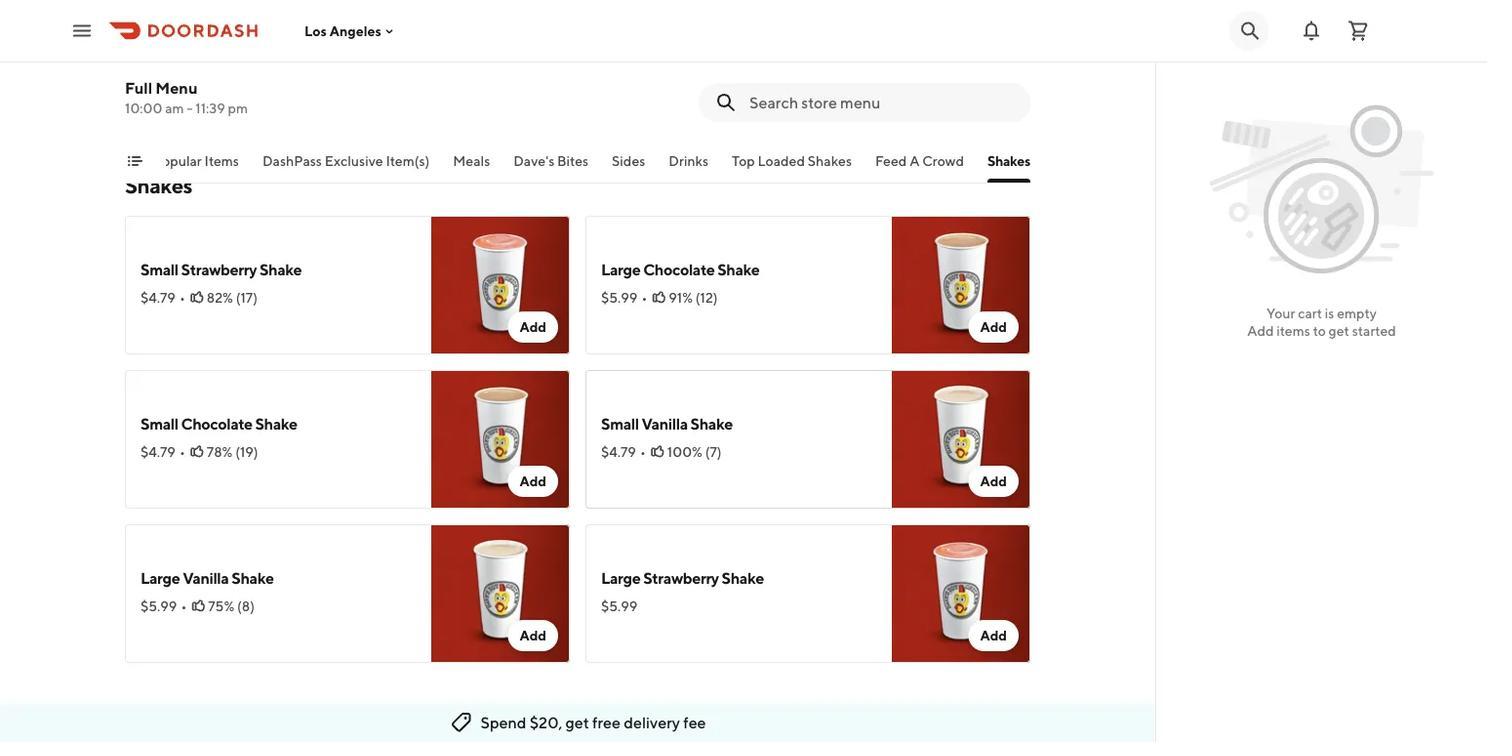 Task type: vqa. For each thing, say whether or not it's contained in the screenshot.
the right Featured Items
no



Task type: describe. For each thing, give the bounding box(es) containing it.
los angeles button
[[305, 23, 397, 39]]

popular
[[153, 153, 202, 169]]

served
[[865, 28, 906, 44]]

chocolate for small
[[181, 414, 253, 433]]

$4.79 for small vanilla shake
[[601, 444, 636, 460]]

shake for large vanilla shake
[[232, 569, 274, 587]]

with
[[909, 28, 936, 44]]

show menu categories image
[[127, 153, 143, 169]]

merchant
[[664, 703, 717, 717]]

to
[[1314, 323, 1327, 339]]

by
[[627, 703, 641, 717]]

menu
[[156, 79, 198, 97]]

91%
[[669, 289, 693, 306]]

cart
[[1299, 305, 1323, 321]]

dashpass exclusive item(s)
[[263, 153, 430, 169]]

feed a crowd
[[876, 153, 965, 169]]

sliders
[[269, 2, 315, 21]]

on
[[472, 703, 486, 717]]

$5.99 down large strawberry shake
[[601, 598, 638, 614]]

and
[[640, 47, 664, 63]]

get inside your cart is empty add items to get started
[[1329, 323, 1350, 339]]

top loaded shakes button
[[732, 151, 852, 183]]

add button for large chocolate shake
[[969, 311, 1019, 343]]

free
[[593, 713, 621, 732]]

$5.99 for large chocolate shake
[[601, 289, 638, 306]]

bites
[[558, 153, 589, 169]]

tender
[[788, 28, 829, 44]]

add inside your cart is empty add items to get started
[[1248, 323, 1275, 339]]

0 items, open order cart image
[[1347, 19, 1371, 42]]

set
[[564, 703, 581, 717]]

a
[[939, 28, 946, 44]]

add for small chocolate shake
[[520, 473, 547, 489]]

drinks
[[669, 153, 709, 169]]

78% (19)
[[207, 444, 258, 460]]

add button for small vanilla shake
[[969, 466, 1019, 497]]

(12)
[[696, 289, 718, 306]]

small strawberry shake image
[[432, 216, 570, 354]]

add for large strawberry shake
[[981, 627, 1008, 643]]

spend
[[481, 713, 527, 732]]

top loaded shakes
[[732, 153, 852, 169]]

100% (7)
[[668, 444, 722, 460]]

large chocolate shake image
[[892, 216, 1031, 354]]

hot box roulette- sliders 10 sliders (4 mild, 5 medium, 1 reaper®...are you ready?) $71.49
[[141, 2, 413, 87]]

40 pcs. of white meat chicken tender bites served with a slice of bread and side of dave's sauce.
[[601, 28, 992, 63]]

(7)
[[706, 444, 722, 460]]

add for large vanilla shake
[[520, 627, 547, 643]]

small chocolate shake image
[[432, 370, 570, 509]]

delivery
[[624, 713, 681, 732]]

menu
[[511, 703, 542, 717]]

vanilla for small
[[642, 414, 688, 433]]

82%
[[207, 289, 233, 306]]

large for large strawberry shake
[[601, 569, 641, 587]]

1 horizontal spatial of
[[695, 47, 707, 63]]

item(s)
[[386, 153, 430, 169]]

$4.79 • for chocolate
[[141, 444, 185, 460]]

sliders
[[158, 28, 198, 44]]

items
[[1277, 323, 1311, 339]]

add for small strawberry shake
[[520, 319, 547, 335]]

you
[[141, 47, 163, 63]]

directly
[[583, 703, 625, 717]]

am
[[165, 100, 184, 116]]

prices
[[436, 703, 470, 717]]

11:39
[[195, 100, 225, 116]]

roulette-
[[199, 2, 266, 21]]

(19)
[[235, 444, 258, 460]]

loaded
[[758, 153, 805, 169]]

10:00
[[125, 100, 162, 116]]

sides
[[612, 153, 646, 169]]

dave's bites button
[[514, 151, 589, 183]]

started
[[1353, 323, 1397, 339]]

• for small vanilla shake
[[640, 444, 646, 460]]

small chocolate shake
[[141, 414, 298, 433]]

add button for large strawberry shake
[[969, 620, 1019, 651]]

are
[[544, 703, 562, 717]]

dave's bites
[[514, 153, 589, 169]]

drinks button
[[669, 151, 709, 183]]

add button for small chocolate shake
[[508, 466, 558, 497]]

is
[[1326, 305, 1335, 321]]

dave's inside 40 pcs. of white meat chicken tender bites served with a slice of bread and side of dave's sauce.
[[710, 47, 751, 63]]

78%
[[207, 444, 233, 460]]

spend $20, get free delivery fee
[[481, 713, 706, 732]]

$5.99 • for vanilla
[[141, 598, 187, 614]]

sauce.
[[754, 47, 793, 63]]

1
[[318, 28, 323, 44]]

strawberry for small
[[181, 260, 257, 279]]

meat
[[702, 28, 734, 44]]

empty
[[1338, 305, 1378, 321]]

sides button
[[612, 151, 646, 183]]

the
[[643, 703, 662, 717]]

$20,
[[530, 713, 563, 732]]

shakes inside button
[[808, 153, 852, 169]]

Item Search search field
[[750, 92, 1015, 113]]

feed
[[876, 153, 907, 169]]

meals button
[[453, 151, 490, 183]]

vanilla for large
[[183, 569, 229, 587]]

feed a crowd button
[[876, 151, 965, 183]]



Task type: locate. For each thing, give the bounding box(es) containing it.
small for small chocolate shake
[[141, 414, 178, 433]]

large for large vanilla shake
[[141, 569, 180, 587]]

full
[[125, 79, 152, 97]]

bites
[[832, 28, 862, 44]]

vanilla
[[642, 414, 688, 433], [183, 569, 229, 587]]

meals
[[453, 153, 490, 169]]

hot
[[141, 2, 167, 21]]

$4.79
[[141, 289, 176, 306], [141, 444, 176, 460], [601, 444, 636, 460]]

0 vertical spatial strawberry
[[181, 260, 257, 279]]

0 horizontal spatial shakes
[[125, 173, 192, 198]]

75%
[[208, 598, 235, 614]]

dashpass exclusive item(s) button
[[263, 151, 430, 183]]

add button for small strawberry shake
[[508, 311, 558, 343]]

notification bell image
[[1300, 19, 1324, 42]]

• for large chocolate shake
[[642, 289, 648, 306]]

large
[[601, 260, 641, 279], [141, 569, 180, 587], [601, 569, 641, 587]]

full menu 10:00 am - 11:39 pm
[[125, 79, 248, 116]]

bread
[[601, 47, 638, 63]]

0 vertical spatial chocolate
[[644, 260, 715, 279]]

1 horizontal spatial shakes
[[808, 153, 852, 169]]

$5.99 • for chocolate
[[601, 289, 648, 306]]

small
[[141, 260, 178, 279], [141, 414, 178, 433], [601, 414, 639, 433]]

1 horizontal spatial dave's
[[710, 47, 751, 63]]

fee
[[684, 713, 706, 732]]

0 vertical spatial dave's
[[710, 47, 751, 63]]

a
[[910, 153, 920, 169]]

dave's
[[710, 47, 751, 63], [514, 153, 555, 169]]

hot box roulette- sliders image
[[432, 0, 570, 116]]

5
[[249, 28, 258, 44]]

• for small chocolate shake
[[180, 444, 185, 460]]

shake for large chocolate shake
[[718, 260, 760, 279]]

small for small vanilla shake
[[601, 414, 639, 433]]

$4.79 down small vanilla shake
[[601, 444, 636, 460]]

91% (12)
[[669, 289, 718, 306]]

open menu image
[[70, 19, 94, 42]]

vanilla up 75%
[[183, 569, 229, 587]]

40
[[601, 28, 619, 44]]

0 horizontal spatial vanilla
[[183, 569, 229, 587]]

shakes right loaded
[[808, 153, 852, 169]]

(8)
[[237, 598, 255, 614]]

82% (17)
[[207, 289, 258, 306]]

• for small strawberry shake
[[180, 289, 185, 306]]

dave's left bites
[[514, 153, 555, 169]]

side
[[667, 47, 692, 63]]

dave's down meat on the left
[[710, 47, 751, 63]]

shake for small chocolate shake
[[255, 414, 298, 433]]

0 horizontal spatial strawberry
[[181, 260, 257, 279]]

shakes right crowd
[[988, 153, 1031, 169]]

add button
[[969, 73, 1019, 104], [508, 311, 558, 343], [969, 311, 1019, 343], [508, 466, 558, 497], [969, 466, 1019, 497], [508, 620, 558, 651], [969, 620, 1019, 651]]

1 horizontal spatial $5.99 •
[[601, 289, 648, 306]]

1 horizontal spatial chocolate
[[644, 260, 715, 279]]

0 vertical spatial get
[[1329, 323, 1350, 339]]

add
[[981, 81, 1008, 97], [520, 319, 547, 335], [981, 319, 1008, 335], [1248, 323, 1275, 339], [520, 473, 547, 489], [981, 473, 1008, 489], [520, 627, 547, 643], [981, 627, 1008, 643]]

• left 82%
[[180, 289, 185, 306]]

-
[[187, 100, 193, 116]]

0 vertical spatial $5.99 •
[[601, 289, 648, 306]]

$4.79 • down small vanilla shake
[[601, 444, 646, 460]]

1 vertical spatial vanilla
[[183, 569, 229, 587]]

$5.99 left the 91%
[[601, 289, 638, 306]]

large strawberry shake image
[[892, 524, 1031, 663]]

0 horizontal spatial get
[[566, 713, 590, 732]]

shakes
[[808, 153, 852, 169], [988, 153, 1031, 169], [125, 173, 192, 198]]

0 horizontal spatial dave's
[[514, 153, 555, 169]]

of
[[649, 28, 662, 44], [979, 28, 992, 44], [695, 47, 707, 63]]

top
[[732, 153, 755, 169]]

1 horizontal spatial vanilla
[[642, 414, 688, 433]]

•
[[180, 289, 185, 306], [642, 289, 648, 306], [180, 444, 185, 460], [640, 444, 646, 460], [181, 598, 187, 614]]

• down small vanilla shake
[[640, 444, 646, 460]]

$5.99 for large vanilla shake
[[141, 598, 177, 614]]

10
[[141, 28, 156, 44]]

1 vertical spatial get
[[566, 713, 590, 732]]

large vanilla shake image
[[432, 524, 570, 663]]

100%
[[668, 444, 703, 460]]

$4.79 • for strawberry
[[141, 289, 185, 306]]

los angeles
[[305, 23, 382, 39]]

$5.99
[[601, 289, 638, 306], [141, 598, 177, 614], [601, 598, 638, 614]]

of right slice
[[979, 28, 992, 44]]

$4.79 • left 82%
[[141, 289, 185, 306]]

.
[[717, 703, 720, 717]]

vanilla up the 100%
[[642, 414, 688, 433]]

small vanilla shake
[[601, 414, 733, 433]]

• for large vanilla shake
[[181, 598, 187, 614]]

medium,
[[261, 28, 315, 44]]

0 horizontal spatial of
[[649, 28, 662, 44]]

pm
[[228, 100, 248, 116]]

add for large chocolate shake
[[981, 319, 1008, 335]]

reaper®...are
[[326, 28, 413, 44]]

shakes down the popular
[[125, 173, 192, 198]]

0 horizontal spatial chocolate
[[181, 414, 253, 433]]

shake for large strawberry shake
[[722, 569, 764, 587]]

your cart is empty add items to get started
[[1248, 305, 1397, 339]]

$4.79 • for vanilla
[[601, 444, 646, 460]]

get right are
[[566, 713, 590, 732]]

$4.79 left 78%
[[141, 444, 176, 460]]

angeles
[[330, 23, 382, 39]]

$4.79 for small strawberry shake
[[141, 289, 176, 306]]

• down large vanilla shake
[[181, 598, 187, 614]]

add for small vanilla shake
[[981, 473, 1008, 489]]

get
[[1329, 323, 1350, 339], [566, 713, 590, 732]]

0 horizontal spatial $5.99 •
[[141, 598, 187, 614]]

1 vertical spatial strawberry
[[644, 569, 719, 587]]

your
[[1267, 305, 1296, 321]]

• left the 91%
[[642, 289, 648, 306]]

dashpass
[[263, 153, 322, 169]]

$71.49
[[141, 71, 181, 87]]

small strawberry shake
[[141, 260, 302, 279]]

(17)
[[236, 289, 258, 306]]

$4.79 for small chocolate shake
[[141, 444, 176, 460]]

$5.99 • down large vanilla shake
[[141, 598, 187, 614]]

pcs.
[[622, 28, 647, 44]]

add button for large vanilla shake
[[508, 620, 558, 651]]

dave's inside dave's bites button
[[514, 153, 555, 169]]

white
[[665, 28, 699, 44]]

of right side
[[695, 47, 707, 63]]

ready?)
[[166, 47, 213, 63]]

• left 78%
[[180, 444, 185, 460]]

shake for small strawberry shake
[[260, 260, 302, 279]]

$4.79 • left 78%
[[141, 444, 185, 460]]

popular items button
[[153, 151, 239, 183]]

prices on this menu are set directly by the merchant .
[[436, 703, 720, 717]]

chocolate up the 91%
[[644, 260, 715, 279]]

2 horizontal spatial of
[[979, 28, 992, 44]]

large for large chocolate shake
[[601, 260, 641, 279]]

items
[[205, 153, 239, 169]]

los
[[305, 23, 327, 39]]

1 vertical spatial chocolate
[[181, 414, 253, 433]]

small for small strawberry shake
[[141, 260, 178, 279]]

1 vertical spatial dave's
[[514, 153, 555, 169]]

small vanilla shake image
[[892, 370, 1031, 509]]

shake for small vanilla shake
[[691, 414, 733, 433]]

$4.79 left 82%
[[141, 289, 176, 306]]

exclusive
[[325, 153, 383, 169]]

2 horizontal spatial shakes
[[988, 153, 1031, 169]]

large chocolate shake
[[601, 260, 760, 279]]

large strawberry shake
[[601, 569, 764, 587]]

strawberry for large
[[644, 569, 719, 587]]

get right to
[[1329, 323, 1350, 339]]

1 horizontal spatial get
[[1329, 323, 1350, 339]]

$5.99 down large vanilla shake
[[141, 598, 177, 614]]

large vanilla shake
[[141, 569, 274, 587]]

this
[[488, 703, 509, 717]]

of up the and
[[649, 28, 662, 44]]

75% (8)
[[208, 598, 255, 614]]

(4
[[201, 28, 214, 44]]

chocolate for large
[[644, 260, 715, 279]]

chocolate up 78%
[[181, 414, 253, 433]]

box
[[170, 2, 196, 21]]

chicken
[[736, 28, 785, 44]]

$4.79 •
[[141, 289, 185, 306], [141, 444, 185, 460], [601, 444, 646, 460]]

0 vertical spatial vanilla
[[642, 414, 688, 433]]

$5.99 • left the 91%
[[601, 289, 648, 306]]

1 horizontal spatial strawberry
[[644, 569, 719, 587]]

shake
[[260, 260, 302, 279], [718, 260, 760, 279], [255, 414, 298, 433], [691, 414, 733, 433], [232, 569, 274, 587], [722, 569, 764, 587]]

1 vertical spatial $5.99 •
[[141, 598, 187, 614]]



